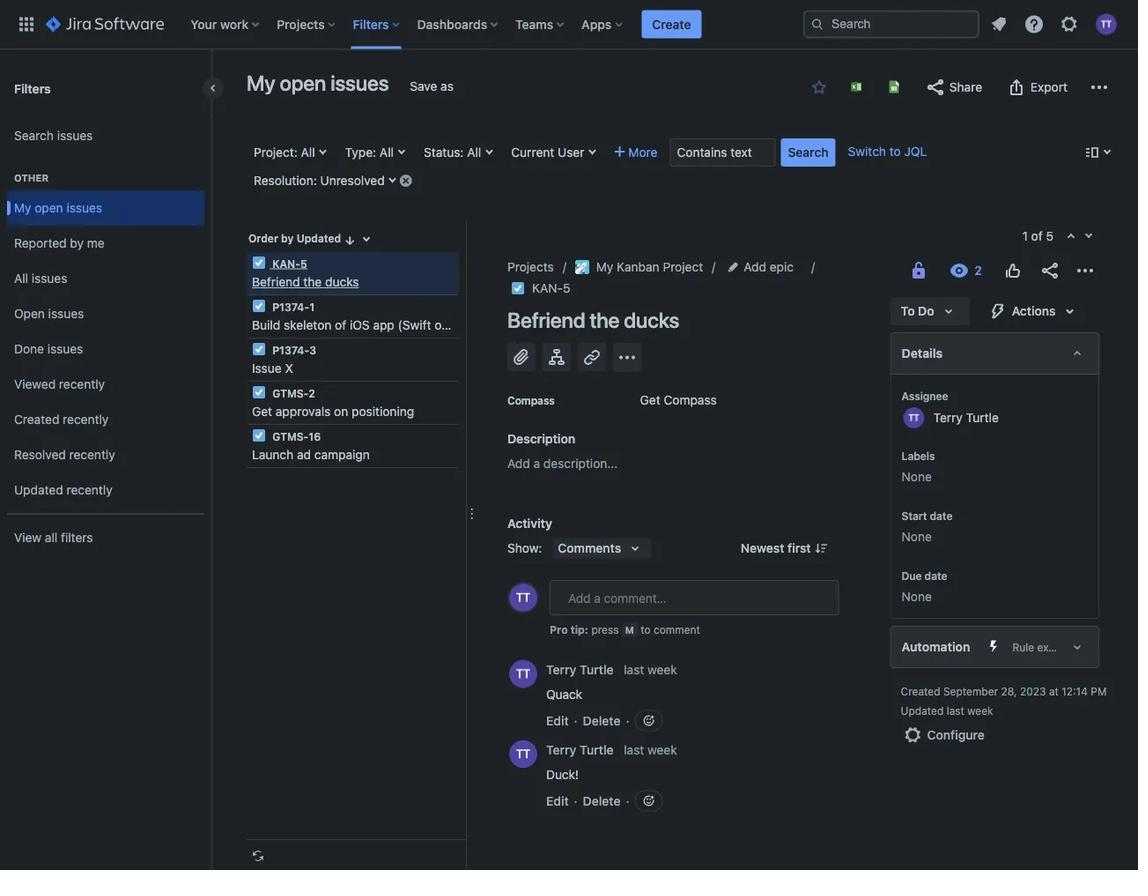 Task type: locate. For each thing, give the bounding box(es) containing it.
actions image
[[1075, 260, 1097, 281]]

1 vertical spatial last week
[[624, 743, 678, 757]]

0 horizontal spatial to
[[641, 623, 651, 636]]

p1374- up skeleton
[[273, 301, 310, 313]]

build skeleton of ios app (swift or flutter)
[[252, 318, 492, 332]]

1 horizontal spatial filters
[[353, 17, 389, 31]]

2 vertical spatial terry
[[547, 743, 577, 757]]

app
[[373, 318, 395, 332]]

issues inside open issues link
[[48, 306, 84, 321]]

approvals
[[276, 404, 331, 419]]

1 vertical spatial befriend the ducks
[[508, 308, 680, 332]]

next issue 'p1374-1' ( type 'j' ) image
[[1082, 229, 1097, 243]]

my down 'other' at the top of the page
[[14, 201, 31, 215]]

1 up skeleton
[[310, 301, 315, 313]]

kan-5
[[270, 257, 307, 270], [532, 281, 571, 295]]

filters up search issues
[[14, 81, 51, 95]]

last for quack
[[624, 662, 645, 677]]

1 horizontal spatial kan-
[[532, 281, 563, 295]]

vote options: no one has voted for this issue yet. image
[[1003, 260, 1024, 281]]

issues inside search issues 'link'
[[57, 128, 93, 143]]

none down start
[[902, 529, 932, 544]]

task image down issue at left top
[[252, 385, 266, 399]]

viewed recently
[[14, 377, 105, 391]]

0 vertical spatial befriend the ducks
[[252, 275, 359, 289]]

ducks down small image
[[325, 275, 359, 289]]

1 horizontal spatial kan-5
[[532, 281, 571, 295]]

kan- left copy link to issue icon
[[532, 281, 563, 295]]

0 horizontal spatial the
[[304, 275, 322, 289]]

notifications image
[[989, 14, 1010, 35]]

actions button
[[977, 297, 1092, 325]]

issues up open issues
[[32, 271, 67, 286]]

0 vertical spatial gtms-
[[273, 387, 309, 399]]

recently for created recently
[[63, 412, 109, 427]]

created down viewed
[[14, 412, 59, 427]]

delete left add reaction icon
[[583, 793, 621, 808]]

2 gtms- from the top
[[273, 430, 309, 443]]

1 vertical spatial turtle
[[580, 662, 614, 677]]

task image
[[252, 256, 266, 270], [252, 342, 266, 356]]

1 horizontal spatial projects
[[508, 260, 554, 274]]

positioning
[[352, 404, 414, 419]]

ducks up add app icon
[[624, 308, 680, 332]]

0 vertical spatial to
[[890, 144, 902, 159]]

1 vertical spatial delete
[[583, 793, 621, 808]]

recently inside updated recently "link"
[[67, 483, 113, 497]]

to
[[890, 144, 902, 159], [641, 623, 651, 636]]

0 vertical spatial task image
[[252, 256, 266, 270]]

1 horizontal spatial created
[[901, 685, 941, 697]]

by left me
[[70, 236, 84, 250]]

5 up add a child issue image
[[563, 281, 571, 295]]

updated
[[297, 232, 341, 245], [14, 483, 63, 497], [901, 704, 944, 717]]

my open issues down projects dropdown button
[[247, 71, 389, 95]]

assignee
[[902, 390, 949, 402]]

first
[[788, 541, 812, 555]]

0 vertical spatial delete
[[583, 713, 621, 728]]

last
[[624, 662, 645, 677], [947, 704, 965, 717], [624, 743, 645, 757]]

issues up my open issues 'link'
[[57, 128, 93, 143]]

search up 'other' at the top of the page
[[14, 128, 54, 143]]

description
[[508, 431, 576, 446]]

0 vertical spatial edit
[[547, 713, 569, 728]]

start
[[902, 510, 928, 522]]

terry turtle for duck!
[[547, 743, 614, 757]]

2 edit from the top
[[547, 793, 569, 808]]

all right type:
[[380, 145, 394, 160]]

created down automation
[[901, 685, 941, 697]]

0 horizontal spatial kan-5
[[270, 257, 307, 270]]

recently up the "created recently" at the top left of the page
[[59, 377, 105, 391]]

week down comment
[[648, 662, 678, 677]]

ad
[[297, 447, 311, 462]]

quack
[[547, 687, 583, 701]]

1 vertical spatial search
[[788, 145, 829, 160]]

2 horizontal spatial updated
[[901, 704, 944, 717]]

2 vertical spatial my
[[597, 260, 614, 274]]

(swift
[[398, 318, 431, 332]]

0 vertical spatial of
[[1032, 229, 1043, 243]]

edit button down quack
[[547, 712, 569, 729]]

open in microsoft excel image
[[850, 80, 864, 94]]

turtle for duck!
[[580, 743, 614, 757]]

1 vertical spatial 5
[[300, 257, 307, 270]]

0 vertical spatial filters
[[353, 17, 389, 31]]

1 vertical spatial none
[[902, 529, 932, 544]]

your profile and settings image
[[1097, 14, 1118, 35]]

delete button left add reaction icon
[[583, 792, 621, 810]]

0 horizontal spatial my open issues
[[14, 201, 102, 215]]

2 task image from the top
[[252, 342, 266, 356]]

1 horizontal spatial my open issues
[[247, 71, 389, 95]]

delete button left add reaction image
[[583, 712, 621, 729]]

pm
[[1092, 685, 1108, 697]]

all right status:
[[467, 145, 482, 160]]

1 vertical spatial 1
[[310, 301, 315, 313]]

0 vertical spatial ducks
[[325, 275, 359, 289]]

5 down order by updated link
[[300, 257, 307, 270]]

edit down duck!
[[547, 793, 569, 808]]

labels pin to top. only you can see pinned fields. image
[[939, 449, 953, 463]]

date right start
[[930, 510, 953, 522]]

terry up quack
[[547, 662, 577, 677]]

3 none from the top
[[902, 589, 932, 604]]

1 delete button from the top
[[583, 712, 621, 729]]

of
[[1032, 229, 1043, 243], [335, 318, 347, 332]]

recently inside viewed recently link
[[59, 377, 105, 391]]

last down the m
[[624, 662, 645, 677]]

date left "due date pin to top. only you can see pinned fields." icon
[[925, 569, 948, 582]]

kan-5 down "order by updated"
[[270, 257, 307, 270]]

terry down assignee pin to top. only you can see pinned fields. image
[[934, 410, 963, 424]]

kan-5 link
[[532, 278, 571, 299]]

viewed recently link
[[7, 367, 205, 402]]

reported by me link
[[7, 226, 205, 261]]

kan-
[[273, 257, 300, 270], [532, 281, 563, 295]]

0 horizontal spatial add
[[508, 456, 530, 471]]

jira software image
[[46, 14, 164, 35], [46, 14, 164, 35]]

created inside created september 28, 2023 at 12:14 pm updated last week
[[901, 685, 941, 697]]

search left switch
[[788, 145, 829, 160]]

turtle down quack
[[580, 743, 614, 757]]

0 horizontal spatial 5
[[300, 257, 307, 270]]

projects link
[[508, 257, 554, 278]]

0 vertical spatial projects
[[277, 17, 325, 31]]

1 p1374- from the top
[[273, 301, 310, 313]]

1 horizontal spatial by
[[281, 232, 294, 245]]

kanban
[[617, 260, 660, 274]]

all up open
[[14, 271, 28, 286]]

2 last week from the top
[[624, 743, 678, 757]]

1 vertical spatial ducks
[[624, 308, 680, 332]]

0 horizontal spatial befriend the ducks
[[252, 275, 359, 289]]

2 delete from the top
[[583, 793, 621, 808]]

last week for quack
[[624, 662, 678, 677]]

apps button
[[577, 10, 630, 38]]

0 horizontal spatial 1
[[310, 301, 315, 313]]

issues inside done issues link
[[47, 342, 83, 356]]

of left not available - this is the first issue image
[[1032, 229, 1043, 243]]

2 vertical spatial none
[[902, 589, 932, 604]]

1 vertical spatial edit button
[[547, 792, 569, 810]]

0 vertical spatial delete button
[[583, 712, 621, 729]]

rule executions
[[1013, 641, 1092, 653]]

1 vertical spatial delete button
[[583, 792, 621, 810]]

date for due date
[[925, 569, 948, 582]]

task image up issue at left top
[[252, 342, 266, 356]]

0 vertical spatial edit button
[[547, 712, 569, 729]]

my right my kanban project image
[[597, 260, 614, 274]]

viewed
[[14, 377, 56, 391]]

add reaction image
[[642, 714, 656, 728]]

order by updated link
[[247, 227, 359, 249]]

recently for viewed recently
[[59, 377, 105, 391]]

befriend the ducks up p1374-1
[[252, 275, 359, 289]]

0 vertical spatial date
[[930, 510, 953, 522]]

1 vertical spatial week
[[968, 704, 994, 717]]

search inside button
[[788, 145, 829, 160]]

0 vertical spatial add
[[744, 260, 767, 274]]

search button
[[781, 138, 836, 167]]

edit button down duck!
[[547, 792, 569, 810]]

1 horizontal spatial of
[[1032, 229, 1043, 243]]

terry turtle up duck!
[[547, 743, 614, 757]]

1 horizontal spatial 1
[[1023, 229, 1029, 243]]

updated up configure link
[[901, 704, 944, 717]]

last down add reaction image
[[624, 743, 645, 757]]

details
[[902, 346, 943, 361]]

terry turtle
[[934, 410, 999, 424], [547, 662, 614, 677], [547, 743, 614, 757]]

edit down quack
[[547, 713, 569, 728]]

add epic
[[744, 260, 794, 274]]

1 vertical spatial open
[[35, 201, 63, 215]]

configure link
[[893, 721, 996, 749]]

week for quack
[[648, 662, 678, 677]]

to do
[[901, 304, 935, 318]]

add inside popup button
[[744, 260, 767, 274]]

0 vertical spatial open
[[280, 71, 326, 95]]

1 vertical spatial kan-
[[532, 281, 563, 295]]

issues for all issues
[[32, 271, 67, 286]]

1 gtms- from the top
[[273, 387, 309, 399]]

1 vertical spatial my
[[14, 201, 31, 215]]

all up resolution: unresolved
[[301, 145, 315, 160]]

1 edit button from the top
[[547, 712, 569, 729]]

reported
[[14, 236, 67, 250]]

updated down resolved on the bottom left
[[14, 483, 63, 497]]

created inside other group
[[14, 412, 59, 427]]

by right the order at left top
[[281, 232, 294, 245]]

september
[[944, 685, 999, 697]]

recently down the created recently link
[[69, 447, 115, 462]]

0 vertical spatial last week
[[624, 662, 678, 677]]

0 vertical spatial kan-5
[[270, 257, 307, 270]]

current user button
[[504, 138, 602, 167]]

ios
[[350, 318, 370, 332]]

0 horizontal spatial compass
[[508, 394, 555, 406]]

0 vertical spatial kan-
[[273, 257, 300, 270]]

0 horizontal spatial created
[[14, 412, 59, 427]]

projects right work
[[277, 17, 325, 31]]

1 vertical spatial date
[[925, 569, 948, 582]]

1 horizontal spatial updated
[[297, 232, 341, 245]]

p1374-1
[[270, 301, 315, 313]]

kan-5 down projects link
[[532, 281, 571, 295]]

open in google sheets image
[[888, 80, 902, 94]]

delete button for quack
[[583, 712, 621, 729]]

task image
[[511, 281, 525, 295], [252, 299, 266, 313], [252, 385, 266, 399], [252, 428, 266, 443]]

issues up viewed recently
[[47, 342, 83, 356]]

open down 'other' at the top of the page
[[35, 201, 63, 215]]

to left jql
[[890, 144, 902, 159]]

1 horizontal spatial search
[[788, 145, 829, 160]]

m
[[626, 624, 635, 636]]

1 horizontal spatial get
[[641, 393, 661, 407]]

0 vertical spatial week
[[648, 662, 678, 677]]

filters right projects dropdown button
[[353, 17, 389, 31]]

resolved recently link
[[7, 437, 205, 472]]

1 horizontal spatial befriend the ducks
[[508, 308, 680, 332]]

edit button
[[547, 712, 569, 729], [547, 792, 569, 810]]

issues
[[331, 71, 389, 95], [57, 128, 93, 143], [67, 201, 102, 215], [32, 271, 67, 286], [48, 306, 84, 321], [47, 342, 83, 356]]

add for add epic
[[744, 260, 767, 274]]

filters
[[61, 530, 93, 545]]

switch to jql
[[849, 144, 928, 159]]

0 vertical spatial last
[[624, 662, 645, 677]]

befriend the ducks
[[252, 275, 359, 289], [508, 308, 680, 332]]

at
[[1050, 685, 1059, 697]]

terry turtle down assignee pin to top. only you can see pinned fields. image
[[934, 410, 999, 424]]

issues right open
[[48, 306, 84, 321]]

1 task image from the top
[[252, 256, 266, 270]]

all for status: all
[[467, 145, 482, 160]]

to right the m
[[641, 623, 651, 636]]

1 edit from the top
[[547, 713, 569, 728]]

add a description...
[[508, 456, 618, 471]]

2 horizontal spatial 5
[[1047, 229, 1054, 243]]

0 horizontal spatial updated
[[14, 483, 63, 497]]

recently down viewed recently link
[[63, 412, 109, 427]]

0 horizontal spatial ducks
[[325, 275, 359, 289]]

0 vertical spatial search
[[14, 128, 54, 143]]

open down projects dropdown button
[[280, 71, 326, 95]]

export
[[1031, 80, 1068, 94]]

my down work
[[247, 71, 275, 95]]

1 of 5
[[1023, 229, 1054, 243]]

my inside 'link'
[[14, 201, 31, 215]]

help image
[[1024, 14, 1045, 35]]

delete for duck!
[[583, 793, 621, 808]]

1 vertical spatial last
[[947, 704, 965, 717]]

gtms- up approvals
[[273, 387, 309, 399]]

0 vertical spatial p1374-
[[273, 301, 310, 313]]

1 horizontal spatial 5
[[563, 281, 571, 295]]

Add a comment… field
[[550, 580, 840, 615]]

updated left small image
[[297, 232, 341, 245]]

search for search
[[788, 145, 829, 160]]

banner containing your work
[[0, 0, 1139, 49]]

2 vertical spatial updated
[[901, 704, 944, 717]]

open issues
[[14, 306, 84, 321]]

user
[[558, 145, 585, 160]]

recently down the "resolved recently" link
[[67, 483, 113, 497]]

delete left add reaction image
[[583, 713, 621, 728]]

issues up me
[[67, 201, 102, 215]]

comment
[[654, 623, 701, 636]]

1 vertical spatial terry turtle
[[547, 662, 614, 677]]

get for get approvals on positioning
[[252, 404, 272, 419]]

my open issues
[[247, 71, 389, 95], [14, 201, 102, 215]]

turtle up quack
[[580, 662, 614, 677]]

date
[[930, 510, 953, 522], [925, 569, 948, 582]]

2 edit button from the top
[[547, 792, 569, 810]]

p1374- for x
[[273, 344, 310, 356]]

unresolved
[[320, 173, 385, 188]]

the up link issues, web pages, and more icon
[[590, 308, 620, 332]]

p1374- up x
[[273, 344, 310, 356]]

kan- down "order by updated"
[[273, 257, 300, 270]]

duck!
[[547, 767, 579, 781]]

recently inside the created recently link
[[63, 412, 109, 427]]

add
[[744, 260, 767, 274], [508, 456, 530, 471]]

banner
[[0, 0, 1139, 49]]

resolution:
[[254, 173, 317, 188]]

0 horizontal spatial my
[[14, 201, 31, 215]]

1 horizontal spatial to
[[890, 144, 902, 159]]

recently for resolved recently
[[69, 447, 115, 462]]

terry
[[934, 410, 963, 424], [547, 662, 577, 677], [547, 743, 577, 757]]

none down the due
[[902, 589, 932, 604]]

1 last week from the top
[[624, 662, 678, 677]]

activity
[[508, 516, 553, 531]]

5 left not available - this is the first issue image
[[1047, 229, 1054, 243]]

filters
[[353, 17, 389, 31], [14, 81, 51, 95]]

p1374-3
[[270, 344, 316, 356]]

search inside 'link'
[[14, 128, 54, 143]]

befriend down kan-5 link
[[508, 308, 586, 332]]

0 vertical spatial none
[[902, 469, 932, 484]]

launch
[[252, 447, 294, 462]]

project:
[[254, 145, 298, 160]]

edit button for quack
[[547, 712, 569, 729]]

task image up 'build'
[[252, 299, 266, 313]]

issues for open issues
[[48, 306, 84, 321]]

befriend up p1374-1
[[252, 275, 300, 289]]

settings image
[[1060, 14, 1081, 35]]

0 horizontal spatial by
[[70, 236, 84, 250]]

rule
[[1013, 641, 1035, 653]]

details element
[[891, 332, 1100, 375]]

1 horizontal spatial compass
[[664, 393, 717, 407]]

1 none from the top
[[902, 469, 932, 484]]

none down labels in the right bottom of the page
[[902, 469, 932, 484]]

recently inside the "resolved recently" link
[[69, 447, 115, 462]]

1 vertical spatial created
[[901, 685, 941, 697]]

last week down add reaction image
[[624, 743, 678, 757]]

p1374- for skeleton
[[273, 301, 310, 313]]

all
[[301, 145, 315, 160], [380, 145, 394, 160], [467, 145, 482, 160], [14, 271, 28, 286]]

befriend the ducks up link issues, web pages, and more icon
[[508, 308, 680, 332]]

task image up launch
[[252, 428, 266, 443]]

week down add reaction image
[[648, 743, 678, 757]]

my open issues inside 'link'
[[14, 201, 102, 215]]

1 horizontal spatial ducks
[[624, 308, 680, 332]]

search issues
[[14, 128, 93, 143]]

1 vertical spatial add
[[508, 456, 530, 471]]

terry turtle up quack
[[547, 662, 614, 677]]

switch
[[849, 144, 887, 159]]

edit
[[547, 713, 569, 728], [547, 793, 569, 808]]

week
[[648, 662, 678, 677], [968, 704, 994, 717], [648, 743, 678, 757]]

1 up vote options: no one has voted for this issue yet. "image"
[[1023, 229, 1029, 243]]

0 vertical spatial befriend
[[252, 275, 300, 289]]

edit for duck!
[[547, 793, 569, 808]]

0 vertical spatial created
[[14, 412, 59, 427]]

projects up kan-5 link
[[508, 260, 554, 274]]

0 horizontal spatial get
[[252, 404, 272, 419]]

1 vertical spatial edit
[[547, 793, 569, 808]]

created for created recently
[[14, 412, 59, 427]]

labels
[[902, 450, 936, 462]]

flutter)
[[450, 318, 492, 332]]

0 vertical spatial updated
[[297, 232, 341, 245]]

2 vertical spatial terry turtle
[[547, 743, 614, 757]]

2 none from the top
[[902, 529, 932, 544]]

terry up duck!
[[547, 743, 577, 757]]

week down 'september'
[[968, 704, 994, 717]]

small image
[[813, 80, 827, 94]]

last week down the m
[[624, 662, 678, 677]]

my
[[247, 71, 275, 95], [14, 201, 31, 215], [597, 260, 614, 274]]

1
[[1023, 229, 1029, 243], [310, 301, 315, 313]]

task image down the order at left top
[[252, 256, 266, 270]]

of left ios
[[335, 318, 347, 332]]

small image
[[343, 233, 357, 247]]

gtms- up ad
[[273, 430, 309, 443]]

1 horizontal spatial add
[[744, 260, 767, 274]]

the up p1374-1
[[304, 275, 322, 289]]

add left 'epic'
[[744, 260, 767, 274]]

0 horizontal spatial search
[[14, 128, 54, 143]]

last up configure
[[947, 704, 965, 717]]

none
[[902, 469, 932, 484], [902, 529, 932, 544], [902, 589, 932, 604]]

1 horizontal spatial the
[[590, 308, 620, 332]]

issues inside the all issues link
[[32, 271, 67, 286]]

by inside other group
[[70, 236, 84, 250]]

projects inside dropdown button
[[277, 17, 325, 31]]

last for duck!
[[624, 743, 645, 757]]

resolved recently
[[14, 447, 115, 462]]

1 delete from the top
[[583, 713, 621, 728]]

teams button
[[511, 10, 571, 38]]

my open issues up "reported by me"
[[14, 201, 102, 215]]

add a child issue image
[[547, 346, 568, 368]]

add left a
[[508, 456, 530, 471]]

2 p1374- from the top
[[273, 344, 310, 356]]

1 vertical spatial gtms-
[[273, 430, 309, 443]]

2 delete button from the top
[[583, 792, 621, 810]]

share image
[[1040, 260, 1061, 281]]

0 horizontal spatial projects
[[277, 17, 325, 31]]

add reaction image
[[642, 794, 656, 808]]

turtle down details element
[[967, 410, 999, 424]]



Task type: describe. For each thing, give the bounding box(es) containing it.
terry for duck!
[[547, 743, 577, 757]]

your
[[191, 17, 217, 31]]

comments
[[558, 541, 622, 555]]

assignee pin to top. only you can see pinned fields. image
[[952, 389, 967, 403]]

all for type: all
[[380, 145, 394, 160]]

more
[[629, 145, 658, 160]]

pro tip: press m to comment
[[550, 623, 701, 636]]

type: all
[[345, 145, 394, 160]]

my kanban project image
[[575, 260, 590, 274]]

get compass
[[641, 393, 717, 407]]

1 vertical spatial the
[[590, 308, 620, 332]]

all
[[45, 530, 58, 545]]

none for start date
[[902, 529, 932, 544]]

remove criteria image
[[399, 173, 413, 187]]

to do button
[[891, 297, 970, 325]]

all issues
[[14, 271, 67, 286]]

appswitcher icon image
[[16, 14, 37, 35]]

updated recently
[[14, 483, 113, 497]]

or
[[435, 318, 447, 332]]

0 vertical spatial the
[[304, 275, 322, 289]]

last week for duck!
[[624, 743, 678, 757]]

launch ad campaign
[[252, 447, 370, 462]]

newest first image
[[815, 541, 829, 555]]

search for search issues
[[14, 128, 54, 143]]

due
[[902, 569, 923, 582]]

search image
[[811, 17, 825, 31]]

all for project: all
[[301, 145, 315, 160]]

issue x
[[252, 361, 293, 376]]

to
[[901, 304, 916, 318]]

share link
[[917, 73, 992, 101]]

get approvals on positioning
[[252, 404, 414, 419]]

task image for launch ad campaign
[[252, 428, 266, 443]]

edit button for duck!
[[547, 792, 569, 810]]

0 horizontal spatial kan-
[[273, 257, 300, 270]]

pro
[[550, 623, 568, 636]]

all inside other group
[[14, 271, 28, 286]]

all issues link
[[7, 261, 205, 296]]

recently for updated recently
[[67, 483, 113, 497]]

task image for issue x
[[252, 342, 266, 356]]

issues for done issues
[[47, 342, 83, 356]]

gtms- for ad
[[273, 430, 309, 443]]

my kanban project link
[[575, 257, 704, 278]]

0 horizontal spatial filters
[[14, 81, 51, 95]]

primary element
[[11, 0, 804, 49]]

task image down projects link
[[511, 281, 525, 295]]

projects for projects link
[[508, 260, 554, 274]]

project
[[663, 260, 704, 274]]

issues down filters popup button
[[331, 71, 389, 95]]

profile image of terry turtle image
[[510, 584, 538, 612]]

updated inside created september 28, 2023 at 12:14 pm updated last week
[[901, 704, 944, 717]]

configure
[[928, 728, 985, 742]]

type:
[[345, 145, 377, 160]]

none for due date
[[902, 589, 932, 604]]

last inside created september 28, 2023 at 12:14 pm updated last week
[[947, 704, 965, 717]]

open issues link
[[7, 296, 205, 331]]

task image for build skeleton of ios app (swift or flutter)
[[252, 299, 266, 313]]

project: all
[[254, 145, 315, 160]]

campaign
[[314, 447, 370, 462]]

add epic button
[[725, 257, 800, 278]]

1 horizontal spatial open
[[280, 71, 326, 95]]

0 vertical spatial terry
[[934, 410, 963, 424]]

0 vertical spatial my
[[247, 71, 275, 95]]

x
[[285, 361, 293, 376]]

epic
[[770, 260, 794, 274]]

add for add a description...
[[508, 456, 530, 471]]

my kanban project
[[597, 260, 704, 274]]

copy link to issue image
[[567, 280, 581, 294]]

filters button
[[348, 10, 407, 38]]

delete button for duck!
[[583, 792, 621, 810]]

1 vertical spatial to
[[641, 623, 651, 636]]

1 vertical spatial befriend
[[508, 308, 586, 332]]

open inside 'link'
[[35, 201, 63, 215]]

0 vertical spatial turtle
[[967, 410, 999, 424]]

switch to jql link
[[849, 144, 928, 159]]

save as
[[410, 79, 454, 93]]

work
[[220, 17, 249, 31]]

filters inside filters popup button
[[353, 17, 389, 31]]

created september 28, 2023 at 12:14 pm updated last week
[[901, 685, 1108, 717]]

task image for get approvals on positioning
[[252, 385, 266, 399]]

attach image
[[511, 346, 532, 368]]

get for get compass
[[641, 393, 661, 407]]

Search issues using keywords text field
[[670, 138, 776, 167]]

newest first
[[741, 541, 812, 555]]

newest first button
[[731, 538, 840, 559]]

issues for search issues
[[57, 128, 93, 143]]

apps
[[582, 17, 612, 31]]

your work button
[[185, 10, 266, 38]]

link issues, web pages, and more image
[[582, 346, 603, 368]]

do
[[919, 304, 935, 318]]

week for duck!
[[648, 743, 678, 757]]

issues inside my open issues 'link'
[[67, 201, 102, 215]]

resolution: unresolved
[[254, 173, 385, 188]]

current
[[512, 145, 555, 160]]

projects for projects dropdown button
[[277, 17, 325, 31]]

turtle for quack
[[580, 662, 614, 677]]

updated inside "link"
[[14, 483, 63, 497]]

2 horizontal spatial my
[[597, 260, 614, 274]]

add app image
[[617, 347, 638, 368]]

0 vertical spatial terry turtle
[[934, 410, 999, 424]]

12:14
[[1062, 685, 1089, 697]]

done issues link
[[7, 331, 205, 367]]

0 horizontal spatial befriend
[[252, 275, 300, 289]]

1 vertical spatial kan-5
[[532, 281, 571, 295]]

1 vertical spatial of
[[335, 318, 347, 332]]

order by updated
[[249, 232, 341, 245]]

none for labels
[[902, 469, 932, 484]]

terry turtle for quack
[[547, 662, 614, 677]]

other
[[14, 172, 49, 184]]

teams
[[516, 17, 554, 31]]

2023
[[1021, 685, 1047, 697]]

projects button
[[272, 10, 343, 38]]

by for order
[[281, 232, 294, 245]]

current user
[[512, 145, 585, 160]]

0 vertical spatial my open issues
[[247, 71, 389, 95]]

created for created september 28, 2023 at 12:14 pm updated last week
[[901, 685, 941, 697]]

created recently
[[14, 412, 109, 427]]

your work
[[191, 17, 249, 31]]

2 vertical spatial 5
[[563, 281, 571, 295]]

automation element
[[891, 626, 1100, 668]]

dashboards
[[417, 17, 488, 31]]

0 vertical spatial 5
[[1047, 229, 1054, 243]]

show:
[[508, 541, 542, 555]]

28,
[[1002, 685, 1018, 697]]

task image for befriend the ducks
[[252, 256, 266, 270]]

Search field
[[804, 10, 980, 38]]

2
[[309, 387, 316, 399]]

updated recently link
[[7, 472, 205, 508]]

3
[[310, 344, 316, 356]]

edit for quack
[[547, 713, 569, 728]]

due date pin to top. only you can see pinned fields. image
[[952, 569, 966, 583]]

search issues link
[[7, 118, 205, 153]]

view
[[14, 530, 42, 545]]

by for reported
[[70, 236, 84, 250]]

view all filters link
[[7, 520, 205, 555]]

week inside created september 28, 2023 at 12:14 pm updated last week
[[968, 704, 994, 717]]

not available - this is the first issue image
[[1065, 230, 1079, 244]]

status: all
[[424, 145, 482, 160]]

gtms- for approvals
[[273, 387, 309, 399]]

reported by me
[[14, 236, 105, 250]]

terry for quack
[[547, 662, 577, 677]]

delete for quack
[[583, 713, 621, 728]]

tip:
[[571, 623, 589, 636]]

create button
[[642, 10, 702, 38]]

issue
[[252, 361, 282, 376]]

other group
[[7, 153, 205, 513]]

date for start date
[[930, 510, 953, 522]]

save as button
[[401, 72, 463, 100]]

view all filters
[[14, 530, 93, 545]]

save
[[410, 79, 438, 93]]



Task type: vqa. For each thing, say whether or not it's contained in the screenshot.
the topmost team.
no



